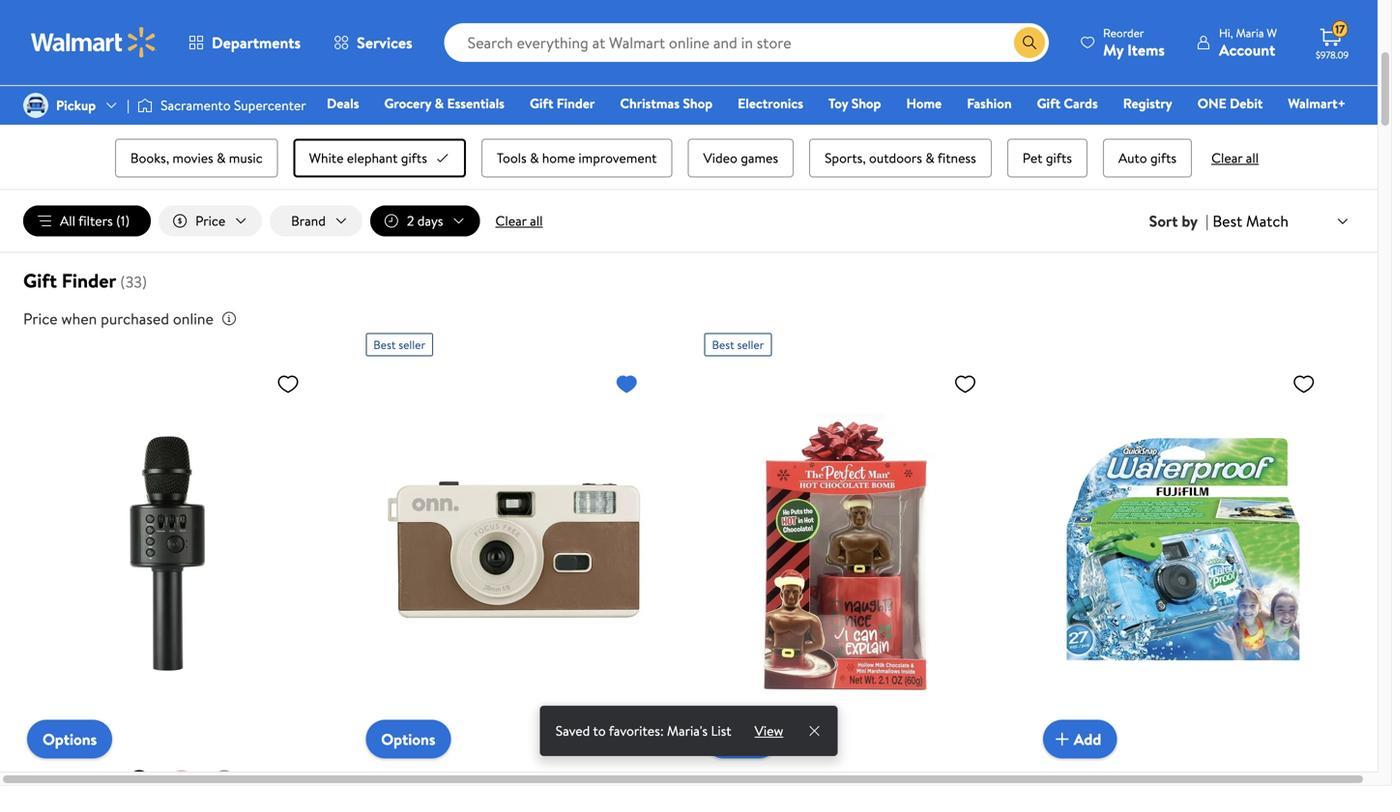 Task type: describe. For each thing, give the bounding box(es) containing it.
add to cart image for fujifilm quicksnap waterproof one time use 35mm camera - 27 exposures image on the right of page
[[1051, 728, 1074, 751]]

stocking
[[358, 94, 409, 113]]

saved
[[556, 721, 590, 740]]

add to favorites list, the perfect man hot cocoa bomb and mug set, 2.1 oz image
[[954, 372, 977, 396]]

view button
[[747, 706, 791, 756]]

tech gifts
[[504, 94, 561, 113]]

sacramento supercenter
[[161, 96, 306, 115]]

sports, outdoors & fitness list item
[[806, 135, 996, 181]]

toys & games
[[233, 94, 312, 113]]

auto gifts
[[1119, 148, 1177, 167]]

reorder my items
[[1104, 25, 1165, 60]]

best inside best match dropdown button
[[1213, 210, 1243, 232]]

favorites:
[[609, 721, 664, 740]]

gifts for pet gifts
[[1046, 148, 1072, 167]]

0 horizontal spatial |
[[127, 96, 130, 115]]

one
[[1198, 94, 1227, 113]]

when
[[61, 308, 97, 329]]

home for home
[[907, 94, 942, 113]]

my
[[1104, 39, 1124, 60]]

food & beverage gifts button
[[592, 85, 751, 123]]

& inside 'list item'
[[926, 148, 935, 167]]

essentials
[[447, 94, 505, 113]]

books,
[[130, 148, 169, 167]]

cards
[[1064, 94, 1098, 113]]

legal information image
[[221, 311, 237, 327]]

the perfect man hot cocoa bomb and mug set, 2.1 oz image
[[705, 364, 985, 743]]

games inside toys & games button
[[274, 94, 312, 113]]

sort and filter section element
[[0, 190, 1378, 252]]

purchased
[[101, 308, 169, 329]]

grocery & essentials
[[384, 94, 505, 113]]

filters
[[78, 211, 113, 230]]

toy shop
[[829, 94, 881, 113]]

all inside sort and filter section element
[[530, 211, 543, 230]]

elephant
[[347, 148, 398, 167]]

self-
[[1082, 94, 1108, 113]]

books, movies & music
[[130, 148, 263, 167]]

days
[[418, 211, 443, 230]]

fashion for fashion & jewelry
[[782, 94, 826, 113]]

pet gifts
[[1023, 148, 1072, 167]]

gift finder (33)
[[23, 267, 147, 294]]

stocking stuffers button
[[343, 85, 473, 123]]

Search search field
[[444, 23, 1049, 62]]

home
[[542, 148, 575, 167]]

grocery & essentials link
[[376, 93, 513, 114]]

best match button
[[1209, 208, 1355, 234]]

gifts for tech gifts
[[534, 94, 561, 113]]

sports, outdoors & fitness button
[[810, 139, 992, 177]]

sports,
[[825, 148, 866, 167]]

clear all list item
[[1204, 135, 1267, 181]]

video games
[[704, 148, 779, 167]]

options for onn. reusable 35mm camera with flash image
[[381, 729, 436, 750]]

(33)
[[120, 271, 147, 293]]

2 days
[[407, 211, 443, 230]]

2 days button
[[370, 206, 480, 237]]

home link
[[898, 93, 951, 114]]

17
[[1336, 21, 1346, 37]]

auto gifts list item
[[1100, 135, 1196, 181]]

gift finder
[[530, 94, 595, 113]]

seller for onn. reusable 35mm camera with flash image
[[399, 337, 426, 353]]

& for tools
[[530, 148, 539, 167]]

christmas shop
[[620, 94, 713, 113]]

toys & games button
[[217, 85, 327, 123]]

best for onn. reusable 35mm camera with flash image
[[374, 337, 396, 353]]

match
[[1247, 210, 1289, 232]]

1 vertical spatial clear all button
[[488, 206, 551, 237]]

all inside list item
[[1246, 148, 1259, 167]]

w
[[1267, 25, 1278, 41]]

video games list item
[[684, 135, 798, 181]]

music
[[229, 148, 263, 167]]

clear for bottommost the clear all button
[[496, 211, 527, 230]]

& for beauty
[[1070, 94, 1079, 113]]

fujifilm quicksnap waterproof one time use 35mm camera - 27 exposures image
[[1043, 364, 1324, 743]]

fashion & jewelry button
[[767, 85, 899, 123]]

supercenter
[[234, 96, 306, 115]]

beauty
[[1026, 94, 1067, 113]]

gift for gift sets
[[930, 94, 954, 113]]

price when purchased online
[[23, 308, 214, 329]]

items
[[1128, 39, 1165, 60]]

shop for toy shop
[[852, 94, 881, 113]]

add for add button associated with 'the perfect man hot cocoa bomb and mug set, 2.1 oz' image
[[735, 729, 763, 750]]

options for core innovations wireless bluetooth karaoke microphone with built-in speakers + hd recording | black image
[[43, 729, 97, 750]]

$978.09
[[1316, 48, 1349, 61]]

electronics link
[[729, 93, 812, 114]]

tech
[[504, 94, 531, 113]]

sets
[[957, 94, 980, 113]]

saved to favorites: maria's list
[[556, 721, 732, 740]]

by
[[1182, 210, 1198, 232]]

account
[[1219, 39, 1276, 60]]

video games button
[[688, 139, 794, 177]]

| inside sort and filter section element
[[1206, 210, 1209, 232]]

price button
[[159, 206, 262, 237]]

hi, maria w account
[[1219, 25, 1278, 60]]

pet gifts list item
[[1004, 135, 1092, 181]]

services button
[[317, 19, 429, 66]]

tools & home improvement button
[[482, 139, 673, 177]]

white
[[309, 148, 344, 167]]

christmas
[[620, 94, 680, 113]]

departments button
[[172, 19, 317, 66]]

departments
[[212, 32, 301, 53]]

clear all for topmost the clear all button
[[1212, 148, 1259, 167]]

beverage
[[652, 94, 706, 113]]

gift sets list item
[[911, 81, 999, 127]]

& for fashion
[[830, 94, 839, 113]]

gift for gift finder
[[530, 94, 554, 113]]



Task type: locate. For each thing, give the bounding box(es) containing it.
list
[[711, 721, 732, 740]]

all down debit
[[1246, 148, 1259, 167]]

1 vertical spatial finder
[[62, 267, 116, 294]]

home gifts
[[1180, 94, 1245, 113]]

group containing top picks
[[70, 81, 1308, 181]]

clear inside list item
[[1212, 148, 1243, 167]]

0 horizontal spatial add
[[735, 729, 763, 750]]

0 horizontal spatial add to cart image
[[712, 728, 735, 751]]

add button for 'the perfect man hot cocoa bomb and mug set, 2.1 oz' image
[[705, 720, 779, 759]]

one debit link
[[1189, 93, 1272, 114]]

gifts for home gifts
[[1219, 94, 1245, 113]]

1 horizontal spatial seller
[[737, 337, 764, 353]]

0 horizontal spatial games
[[274, 94, 312, 113]]

1 horizontal spatial |
[[1206, 210, 1209, 232]]

0 horizontal spatial shop
[[683, 94, 713, 113]]

finder for gift finder (33)
[[62, 267, 116, 294]]

1 vertical spatial clear
[[496, 211, 527, 230]]

clear inside button
[[496, 211, 527, 230]]

home inside home gifts button
[[1180, 94, 1216, 113]]

1 horizontal spatial add to cart image
[[1051, 728, 1074, 751]]

group
[[70, 81, 1308, 181]]

clear for topmost the clear all button
[[1212, 148, 1243, 167]]

all down "home"
[[530, 211, 543, 230]]

maria's
[[667, 721, 708, 740]]

0 horizontal spatial options link
[[27, 720, 112, 759]]

1 horizontal spatial add button
[[1043, 720, 1117, 759]]

0 horizontal spatial clear all button
[[488, 206, 551, 237]]

1 fashion from the left
[[967, 94, 1012, 113]]

grocery
[[384, 94, 432, 113]]

tech gifts button
[[489, 85, 576, 123]]

close image
[[807, 723, 822, 739]]

price for price when purchased online
[[23, 308, 58, 329]]

1 horizontal spatial home
[[1180, 94, 1216, 113]]

gift finder link
[[521, 93, 604, 114]]

food & beverage gifts
[[607, 94, 736, 113]]

onn. reusable 35mm camera with flash image
[[366, 364, 646, 743]]

walmart+ link
[[1280, 93, 1355, 114]]

2 best seller from the left
[[712, 337, 764, 353]]

 image
[[23, 93, 48, 118]]

all filters (1)
[[60, 211, 130, 230]]

0 vertical spatial clear all button
[[1204, 148, 1267, 167]]

1 horizontal spatial options
[[381, 729, 436, 750]]

fashion & jewelry list item
[[763, 81, 903, 127]]

best seller for onn. reusable 35mm camera with flash image
[[374, 337, 426, 353]]

clear all inside list item
[[1212, 148, 1259, 167]]

add to favorites list, core innovations wireless bluetooth karaoke microphone with built-in speakers + hd recording | black image
[[277, 372, 300, 396]]

home gifts list item
[[1160, 81, 1264, 127]]

2 add button from the left
[[1043, 720, 1117, 759]]

options
[[43, 729, 97, 750], [381, 729, 436, 750]]

1 add from the left
[[735, 729, 763, 750]]

best seller for 'the perfect man hot cocoa bomb and mug set, 2.1 oz' image
[[712, 337, 764, 353]]

1 horizontal spatial shop
[[852, 94, 881, 113]]

0 vertical spatial clear all
[[1212, 148, 1259, 167]]

top picks
[[133, 94, 187, 113]]

clear all down one debit
[[1212, 148, 1259, 167]]

|
[[127, 96, 130, 115], [1206, 210, 1209, 232]]

finder for gift finder
[[557, 94, 595, 113]]

deals link
[[318, 93, 368, 114]]

price for price
[[195, 211, 225, 230]]

clear all
[[1212, 148, 1259, 167], [496, 211, 543, 230]]

finder inside gift finder 'link'
[[557, 94, 595, 113]]

1 vertical spatial games
[[741, 148, 779, 167]]

best for 'the perfect man hot cocoa bomb and mug set, 2.1 oz' image
[[712, 337, 735, 353]]

0 horizontal spatial options
[[43, 729, 97, 750]]

one debit
[[1198, 94, 1263, 113]]

| right by
[[1206, 210, 1209, 232]]

2 shop from the left
[[852, 94, 881, 113]]

gift for gift cards
[[1037, 94, 1061, 113]]

0 horizontal spatial all
[[530, 211, 543, 230]]

jewelry
[[842, 94, 884, 113]]

beauty & self-care list item
[[1007, 81, 1153, 127]]

add to cart image for 'the perfect man hot cocoa bomb and mug set, 2.1 oz' image
[[712, 728, 735, 751]]

price left when
[[23, 308, 58, 329]]

home for home gifts
[[1180, 94, 1216, 113]]

0 horizontal spatial best seller
[[374, 337, 426, 353]]

clear down tools
[[496, 211, 527, 230]]

christmas shop link
[[612, 93, 722, 114]]

1 vertical spatial |
[[1206, 210, 1209, 232]]

movies
[[173, 148, 213, 167]]

2 home from the left
[[1180, 94, 1216, 113]]

price down the books, movies & music list item
[[195, 211, 225, 230]]

1 vertical spatial price
[[23, 308, 58, 329]]

walmart image
[[31, 27, 157, 58]]

2 seller from the left
[[737, 337, 764, 353]]

0 vertical spatial clear
[[1212, 148, 1243, 167]]

shop
[[683, 94, 713, 113], [852, 94, 881, 113]]

gifts inside "list item"
[[710, 94, 736, 113]]

picks
[[157, 94, 187, 113]]

0 horizontal spatial price
[[23, 308, 58, 329]]

1 home from the left
[[907, 94, 942, 113]]

pet
[[1023, 148, 1043, 167]]

pet gifts button
[[1008, 139, 1088, 177]]

white elephant gifts
[[309, 148, 427, 167]]

clear all button down tools
[[488, 206, 551, 237]]

1 horizontal spatial options link
[[366, 720, 451, 759]]

seller for 'the perfect man hot cocoa bomb and mug set, 2.1 oz' image
[[737, 337, 764, 353]]

stocking stuffers
[[358, 94, 458, 113]]

games inside the video games button
[[741, 148, 779, 167]]

clear all inside button
[[496, 211, 543, 230]]

books, movies & music list item
[[111, 135, 282, 181]]

fashion link
[[959, 93, 1021, 114]]

1 shop from the left
[[683, 94, 713, 113]]

video
[[704, 148, 738, 167]]

auto gifts button
[[1103, 139, 1193, 177]]

food
[[607, 94, 637, 113]]

add button for fujifilm quicksnap waterproof one time use 35mm camera - 27 exposures image on the right of page
[[1043, 720, 1117, 759]]

walmart+
[[1288, 94, 1346, 113]]

tech gifts list item
[[485, 81, 580, 127]]

gift sets
[[930, 94, 980, 113]]

0 horizontal spatial clear all
[[496, 211, 543, 230]]

1 horizontal spatial clear all button
[[1204, 148, 1267, 167]]

1 horizontal spatial best seller
[[712, 337, 764, 353]]

to
[[593, 721, 606, 740]]

1 add button from the left
[[705, 720, 779, 759]]

0 horizontal spatial add button
[[705, 720, 779, 759]]

games right toys
[[274, 94, 312, 113]]

top picks button
[[118, 85, 202, 123]]

1 seller from the left
[[399, 337, 426, 353]]

best seller
[[374, 337, 426, 353], [712, 337, 764, 353]]

fashion & jewelry
[[782, 94, 884, 113]]

stocking stuffers list item
[[339, 81, 477, 127]]

food & beverage gifts list item
[[588, 81, 755, 127]]

gift cards
[[1037, 94, 1098, 113]]

2
[[407, 211, 414, 230]]

gift
[[530, 94, 554, 113], [1037, 94, 1061, 113], [930, 94, 954, 113], [23, 267, 57, 294]]

clear all for bottommost the clear all button
[[496, 211, 543, 230]]

fashion inside button
[[782, 94, 826, 113]]

&
[[435, 94, 444, 113], [262, 94, 271, 113], [640, 94, 649, 113], [830, 94, 839, 113], [1070, 94, 1079, 113], [217, 148, 226, 167], [530, 148, 539, 167], [926, 148, 935, 167]]

debit
[[1230, 94, 1263, 113]]

all filters (1) button
[[23, 206, 151, 237]]

toy
[[829, 94, 848, 113]]

all
[[60, 211, 75, 230]]

clear all button
[[1204, 148, 1267, 167], [488, 206, 551, 237]]

top picks list item
[[114, 81, 206, 127]]

clear down one debit
[[1212, 148, 1243, 167]]

0 horizontal spatial clear
[[496, 211, 527, 230]]

1 vertical spatial clear all
[[496, 211, 543, 230]]

2 add from the left
[[1074, 729, 1102, 750]]

0 vertical spatial price
[[195, 211, 225, 230]]

pickup
[[56, 96, 96, 115]]

tools & home improvement
[[497, 148, 657, 167]]

price inside dropdown button
[[195, 211, 225, 230]]

add to cart image
[[712, 728, 735, 751], [1051, 728, 1074, 751]]

0 vertical spatial games
[[274, 94, 312, 113]]

2 add to cart image from the left
[[1051, 728, 1074, 751]]

 image
[[137, 96, 153, 115]]

sacramento
[[161, 96, 231, 115]]

books, movies & music button
[[115, 139, 278, 177]]

core innovations wireless bluetooth karaoke microphone with built-in speakers + hd recording | black image
[[27, 364, 308, 743]]

best
[[1213, 210, 1243, 232], [374, 337, 396, 353], [712, 337, 735, 353]]

& inside button
[[530, 148, 539, 167]]

sort
[[1149, 210, 1178, 232]]

view
[[755, 721, 784, 740]]

0 horizontal spatial finder
[[62, 267, 116, 294]]

sort by |
[[1149, 210, 1209, 232]]

1 horizontal spatial clear all
[[1212, 148, 1259, 167]]

remove from favorites list, onn. reusable 35mm camera with flash image
[[615, 372, 639, 396]]

1 best seller from the left
[[374, 337, 426, 353]]

reorder
[[1104, 25, 1145, 41]]

0 horizontal spatial best
[[374, 337, 396, 353]]

home inside home link
[[907, 94, 942, 113]]

1 horizontal spatial add
[[1074, 729, 1102, 750]]

& inside list item
[[830, 94, 839, 113]]

1 horizontal spatial fashion
[[967, 94, 1012, 113]]

1 horizontal spatial games
[[741, 148, 779, 167]]

& inside "list item"
[[640, 94, 649, 113]]

gift for gift finder (33)
[[23, 267, 57, 294]]

1 add to cart image from the left
[[712, 728, 735, 751]]

search icon image
[[1022, 35, 1038, 50]]

services
[[357, 32, 413, 53]]

& for toys
[[262, 94, 271, 113]]

Walmart Site-Wide search field
[[444, 23, 1049, 62]]

gifts for auto gifts
[[1151, 148, 1177, 167]]

options link for core innovations wireless bluetooth karaoke microphone with built-in speakers + hd recording | black image
[[27, 720, 112, 759]]

1 horizontal spatial clear
[[1212, 148, 1243, 167]]

0 vertical spatial all
[[1246, 148, 1259, 167]]

1 horizontal spatial all
[[1246, 148, 1259, 167]]

tools & home improvement list item
[[478, 135, 676, 181]]

0 vertical spatial |
[[127, 96, 130, 115]]

home gifts button
[[1164, 85, 1261, 123]]

1 options from the left
[[43, 729, 97, 750]]

0 horizontal spatial seller
[[399, 337, 426, 353]]

2 horizontal spatial best
[[1213, 210, 1243, 232]]

& for food
[[640, 94, 649, 113]]

1 horizontal spatial best
[[712, 337, 735, 353]]

toys & games list item
[[214, 81, 331, 127]]

white elephant gifts button
[[294, 139, 466, 177]]

online
[[173, 308, 214, 329]]

gift inside button
[[930, 94, 954, 113]]

white elephant gifts list item
[[290, 135, 470, 181]]

stuffers
[[412, 94, 458, 113]]

0 horizontal spatial fashion
[[782, 94, 826, 113]]

0 horizontal spatial home
[[907, 94, 942, 113]]

1 vertical spatial all
[[530, 211, 543, 230]]

1 horizontal spatial price
[[195, 211, 225, 230]]

improvement
[[579, 148, 657, 167]]

clear all down tools
[[496, 211, 543, 230]]

all
[[1246, 148, 1259, 167], [530, 211, 543, 230]]

| left top
[[127, 96, 130, 115]]

hi,
[[1219, 25, 1234, 41]]

add to favorites list, fujifilm quicksnap waterproof one time use 35mm camera - 27 exposures image
[[1293, 372, 1316, 396]]

registry link
[[1115, 93, 1182, 114]]

seller
[[399, 337, 426, 353], [737, 337, 764, 353]]

tools
[[497, 148, 527, 167]]

games
[[274, 94, 312, 113], [741, 148, 779, 167]]

& for grocery
[[435, 94, 444, 113]]

1 options link from the left
[[27, 720, 112, 759]]

2 options link from the left
[[366, 720, 451, 759]]

options link for onn. reusable 35mm camera with flash image
[[366, 720, 451, 759]]

2 fashion from the left
[[782, 94, 826, 113]]

add for add button related to fujifilm quicksnap waterproof one time use 35mm camera - 27 exposures image on the right of page
[[1074, 729, 1102, 750]]

registry
[[1123, 94, 1173, 113]]

fashion for fashion
[[967, 94, 1012, 113]]

clear all button down one debit
[[1204, 148, 1267, 167]]

(1)
[[116, 211, 130, 230]]

1 horizontal spatial finder
[[557, 94, 595, 113]]

games right video
[[741, 148, 779, 167]]

add button
[[705, 720, 779, 759], [1043, 720, 1117, 759]]

shop for christmas shop
[[683, 94, 713, 113]]

2 options from the left
[[381, 729, 436, 750]]

top
[[133, 94, 154, 113]]

0 vertical spatial finder
[[557, 94, 595, 113]]

gift inside 'link'
[[530, 94, 554, 113]]



Task type: vqa. For each thing, say whether or not it's contained in the screenshot.
Delivery Today
no



